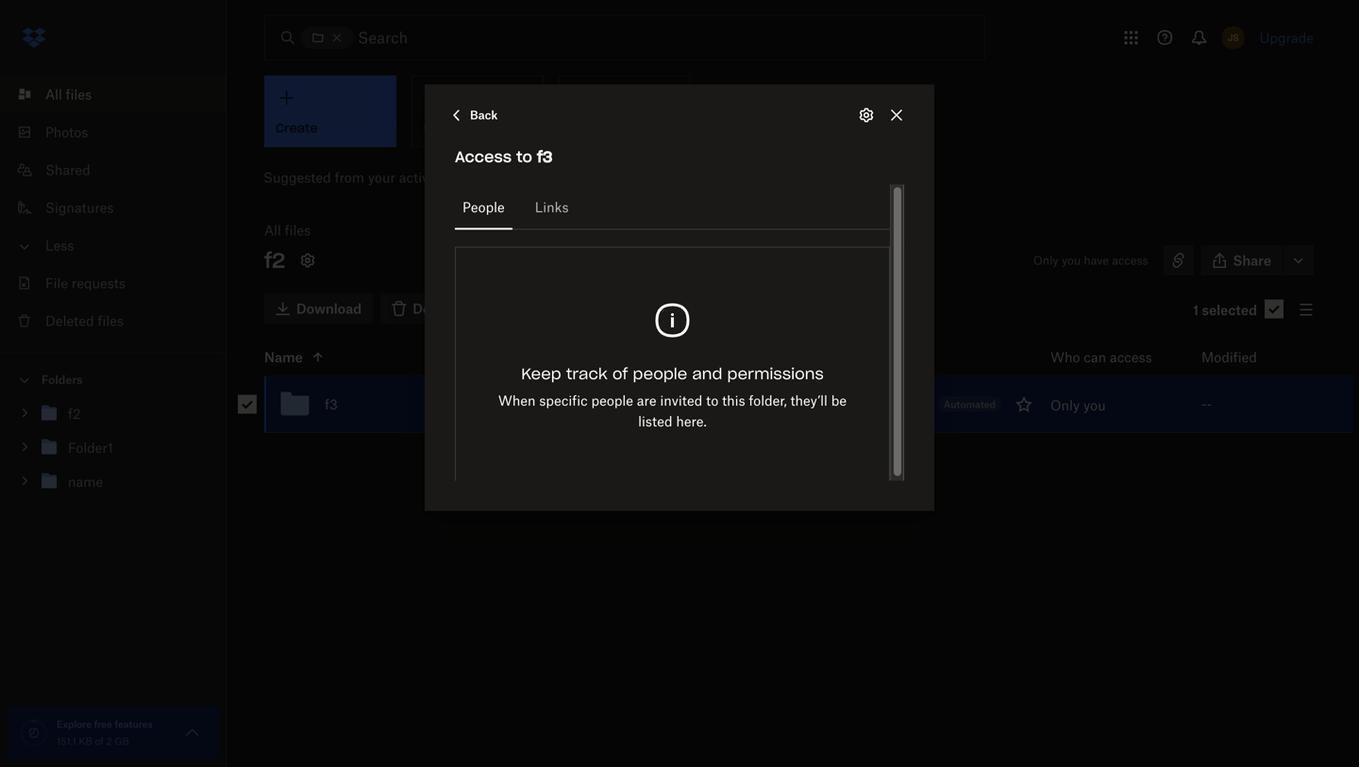 Task type: vqa. For each thing, say whether or not it's contained in the screenshot.
modified "button"
yes



Task type: describe. For each thing, give the bounding box(es) containing it.
modified button
[[1202, 346, 1307, 369]]

2 horizontal spatial files
[[285, 222, 311, 238]]

can
[[1084, 349, 1106, 365]]

features
[[115, 719, 153, 731]]

shared link
[[15, 151, 227, 189]]

photos
[[45, 124, 88, 140]]

who
[[1051, 349, 1080, 365]]

less
[[45, 237, 74, 253]]

permissions
[[727, 364, 824, 384]]

name button
[[264, 346, 1004, 369]]

deleted files
[[45, 313, 124, 329]]

photos link
[[15, 113, 227, 151]]

0 vertical spatial access
[[1112, 253, 1148, 268]]

suggested
[[263, 169, 331, 185]]

signatures link
[[15, 189, 227, 227]]

gb
[[115, 736, 129, 748]]

dropbox image
[[15, 19, 53, 57]]

of inside explore free features 151.1 kb of 2 gb
[[95, 736, 104, 748]]

less image
[[15, 237, 34, 256]]

upgrade
[[1260, 30, 1314, 46]]

quota usage element
[[19, 718, 49, 749]]

f3 link
[[325, 393, 338, 416]]

track
[[566, 364, 608, 384]]

1
[[1193, 302, 1199, 318]]

to inside keep track of people and permissions when specific people are invited to this folder, they'll be listed here.
[[706, 393, 719, 409]]

share button
[[1201, 245, 1283, 276]]

list containing all files
[[0, 64, 227, 353]]

people
[[463, 199, 505, 215]]

f2
[[264, 247, 285, 274]]

only for only you have access
[[1034, 253, 1059, 268]]

files for deleted files link
[[98, 313, 124, 329]]

all files list item
[[0, 76, 227, 113]]

1 vertical spatial people
[[591, 393, 633, 409]]

only you button
[[1051, 395, 1106, 416]]

people tab
[[455, 184, 512, 230]]

file requests link
[[15, 264, 227, 302]]

tab list inside sharing modal dialog
[[455, 184, 890, 230]]

specific
[[539, 393, 588, 409]]

1 selected
[[1193, 302, 1257, 318]]

151.1
[[57, 736, 76, 748]]

are
[[637, 393, 657, 409]]

have
[[1084, 253, 1109, 268]]

keep track of people and permissions when specific people are invited to this folder, they'll be listed here.
[[498, 364, 847, 429]]

2 - from the left
[[1207, 396, 1212, 413]]

invited
[[660, 393, 703, 409]]

only you
[[1051, 397, 1106, 413]]

automated
[[944, 399, 996, 410]]

shared
[[45, 162, 90, 178]]

when
[[498, 393, 536, 409]]

back
[[470, 108, 498, 122]]

f3 inside sharing modal dialog
[[537, 147, 553, 166]]

only you have access
[[1034, 253, 1148, 268]]

0 vertical spatial to
[[516, 147, 532, 166]]



Task type: locate. For each thing, give the bounding box(es) containing it.
tab list
[[455, 184, 890, 230]]

and
[[692, 364, 723, 384]]

all files up photos
[[45, 86, 92, 102]]

1 vertical spatial access
[[1110, 349, 1152, 365]]

table
[[223, 339, 1355, 433]]

access inside table
[[1110, 349, 1152, 365]]

list
[[0, 64, 227, 353]]

1 horizontal spatial f3
[[537, 147, 553, 166]]

1 - from the left
[[1202, 396, 1207, 413]]

1 vertical spatial to
[[706, 393, 719, 409]]

you
[[1062, 253, 1081, 268], [1084, 397, 1106, 413]]

all up photos
[[45, 86, 62, 102]]

from
[[335, 169, 364, 185]]

to left this
[[706, 393, 719, 409]]

be
[[831, 393, 847, 409]]

1 horizontal spatial all files
[[264, 222, 311, 238]]

files up f2
[[285, 222, 311, 238]]

all files up f2
[[264, 222, 311, 238]]

this
[[722, 393, 745, 409]]

0 vertical spatial only
[[1034, 253, 1059, 268]]

1 vertical spatial of
[[95, 736, 104, 748]]

name
[[264, 349, 303, 365]]

you down the can
[[1084, 397, 1106, 413]]

add to starred image
[[1013, 393, 1036, 416]]

you inside button
[[1084, 397, 1106, 413]]

modified
[[1202, 349, 1257, 365]]

suggested from your activity
[[263, 169, 444, 185]]

people left are
[[591, 393, 633, 409]]

signatures
[[45, 200, 114, 216]]

share
[[1233, 253, 1272, 269]]

they'll
[[791, 393, 828, 409]]

only for only you
[[1051, 397, 1080, 413]]

activity
[[399, 169, 444, 185]]

keep
[[521, 364, 561, 384]]

all files
[[45, 86, 92, 102], [264, 222, 311, 238]]

of left 2
[[95, 736, 104, 748]]

people up are
[[633, 364, 687, 384]]

access
[[1112, 253, 1148, 268], [1110, 349, 1152, 365]]

file requests
[[45, 275, 125, 291]]

selected
[[1202, 302, 1257, 318]]

0 vertical spatial of
[[613, 364, 628, 384]]

of
[[613, 364, 628, 384], [95, 736, 104, 748]]

links
[[535, 199, 569, 215]]

0 vertical spatial you
[[1062, 253, 1081, 268]]

0 horizontal spatial all
[[45, 86, 62, 102]]

you left have
[[1062, 253, 1081, 268]]

only inside button
[[1051, 397, 1080, 413]]

-
[[1202, 396, 1207, 413], [1207, 396, 1212, 413]]

1 horizontal spatial of
[[613, 364, 628, 384]]

people
[[633, 364, 687, 384], [591, 393, 633, 409]]

you for only you have access
[[1062, 253, 1081, 268]]

1 horizontal spatial all
[[264, 222, 281, 238]]

only
[[1034, 253, 1059, 268], [1051, 397, 1080, 413]]

2 vertical spatial files
[[98, 313, 124, 329]]

1 vertical spatial all files link
[[264, 221, 311, 240]]

all inside list item
[[45, 86, 62, 102]]

files inside all files list item
[[66, 86, 92, 102]]

you for only you
[[1084, 397, 1106, 413]]

files for top all files link
[[66, 86, 92, 102]]

requests
[[72, 275, 125, 291]]

files up photos
[[66, 86, 92, 102]]

explore free features 151.1 kb of 2 gb
[[57, 719, 153, 748]]

file
[[45, 275, 68, 291]]

free
[[94, 719, 112, 731]]

who can access
[[1051, 349, 1152, 365]]

of inside keep track of people and permissions when specific people are invited to this folder, they'll be listed here.
[[613, 364, 628, 384]]

sharing modal dialog
[[425, 84, 935, 662]]

name f3, modified 11/20/2023 11:54 am, element
[[223, 377, 1355, 433]]

1 vertical spatial you
[[1084, 397, 1106, 413]]

f3
[[537, 147, 553, 166], [325, 396, 338, 413]]

0 vertical spatial people
[[633, 364, 687, 384]]

all
[[45, 86, 62, 102], [264, 222, 281, 238]]

0 horizontal spatial of
[[95, 736, 104, 748]]

0 vertical spatial all
[[45, 86, 62, 102]]

2
[[106, 736, 112, 748]]

only right add to starred image at the bottom of page
[[1051, 397, 1080, 413]]

1 horizontal spatial all files link
[[264, 221, 311, 240]]

of right track
[[613, 364, 628, 384]]

1 horizontal spatial you
[[1084, 397, 1106, 413]]

only left have
[[1034, 253, 1059, 268]]

access right the can
[[1110, 349, 1152, 365]]

f3 inside table
[[325, 396, 338, 413]]

all files link up photos
[[15, 76, 227, 113]]

to right access
[[516, 147, 532, 166]]

to
[[516, 147, 532, 166], [706, 393, 719, 409]]

all files link
[[15, 76, 227, 113], [264, 221, 311, 240]]

all files inside all files link
[[45, 86, 92, 102]]

explore
[[57, 719, 92, 731]]

0 vertical spatial all files
[[45, 86, 92, 102]]

1 vertical spatial only
[[1051, 397, 1080, 413]]

tab list containing people
[[455, 184, 890, 230]]

0 horizontal spatial to
[[516, 147, 532, 166]]

links tab
[[527, 184, 576, 230]]

files inside deleted files link
[[98, 313, 124, 329]]

1 vertical spatial all files
[[264, 222, 311, 238]]

table containing name
[[223, 339, 1355, 433]]

access
[[455, 147, 512, 166]]

0 vertical spatial files
[[66, 86, 92, 102]]

upgrade link
[[1260, 30, 1314, 46]]

here.
[[676, 413, 707, 429]]

0 vertical spatial f3
[[537, 147, 553, 166]]

0 horizontal spatial all files
[[45, 86, 92, 102]]

0 horizontal spatial all files link
[[15, 76, 227, 113]]

all up f2
[[264, 222, 281, 238]]

1 vertical spatial files
[[285, 222, 311, 238]]

folders button
[[0, 365, 227, 393]]

access to f3
[[455, 147, 553, 166]]

your
[[368, 169, 396, 185]]

0 horizontal spatial you
[[1062, 253, 1081, 268]]

0 horizontal spatial f3
[[325, 396, 338, 413]]

0 horizontal spatial files
[[66, 86, 92, 102]]

deleted
[[45, 313, 94, 329]]

kb
[[79, 736, 92, 748]]

1 vertical spatial f3
[[325, 396, 338, 413]]

0 vertical spatial all files link
[[15, 76, 227, 113]]

folders
[[42, 373, 83, 387]]

files down 'file requests' link
[[98, 313, 124, 329]]

listed
[[638, 413, 673, 429]]

back button
[[447, 104, 502, 126]]

access right have
[[1112, 253, 1148, 268]]

deleted files link
[[15, 302, 227, 340]]

1 horizontal spatial to
[[706, 393, 719, 409]]

--
[[1202, 396, 1212, 413]]

folder,
[[749, 393, 787, 409]]

group
[[0, 393, 227, 513]]

all files link up f2
[[264, 221, 311, 240]]

1 vertical spatial all
[[264, 222, 281, 238]]

files
[[66, 86, 92, 102], [285, 222, 311, 238], [98, 313, 124, 329]]

1 horizontal spatial files
[[98, 313, 124, 329]]



